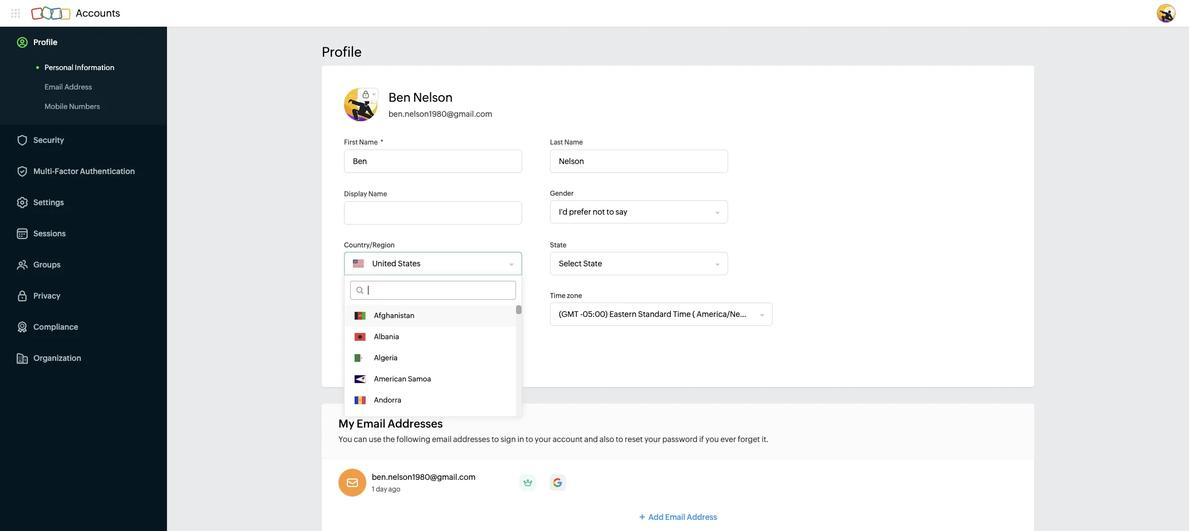 Task type: describe. For each thing, give the bounding box(es) containing it.
first
[[344, 139, 358, 146]]

compliance
[[33, 323, 78, 332]]

last
[[550, 139, 563, 146]]

email for add
[[665, 513, 686, 522]]

personal
[[45, 63, 73, 72]]

state
[[550, 242, 567, 249]]

ever
[[721, 435, 736, 444]]

reset
[[625, 435, 643, 444]]

email for my
[[357, 418, 386, 430]]

mobile
[[45, 102, 68, 111]]

0 horizontal spatial address
[[64, 83, 92, 91]]

and
[[584, 435, 598, 444]]

ben
[[389, 91, 411, 105]]

forget
[[738, 435, 760, 444]]

name for display
[[369, 190, 387, 198]]

authentication
[[80, 167, 135, 176]]

country/region
[[344, 242, 395, 249]]

albania
[[374, 333, 399, 341]]

Search... field
[[364, 282, 516, 300]]

day
[[376, 486, 387, 494]]

accounts
[[76, 7, 120, 19]]

information
[[75, 63, 114, 72]]

last name
[[550, 139, 583, 146]]

account
[[553, 435, 583, 444]]

also
[[600, 435, 614, 444]]

2 to from the left
[[526, 435, 533, 444]]

my email addresses you can use the following email addresses to sign in to your account and also to reset your password if you ever forget it.
[[339, 418, 769, 444]]

0 vertical spatial ben.nelson1980@gmail.com
[[389, 110, 492, 119]]

algeria
[[374, 354, 398, 363]]

email address
[[45, 83, 92, 91]]

in
[[518, 435, 524, 444]]

andorra
[[374, 396, 401, 405]]

can
[[354, 435, 367, 444]]

language
[[344, 292, 376, 300]]

it.
[[762, 435, 769, 444]]

name for last
[[564, 139, 583, 146]]

mprivacy image
[[358, 89, 374, 101]]

1 vertical spatial ben.nelson1980@gmail.com
[[372, 473, 476, 482]]

time
[[550, 292, 566, 300]]

nelson
[[413, 91, 453, 105]]

sessions
[[33, 229, 66, 238]]

privacy
[[33, 292, 60, 301]]

security
[[33, 136, 64, 145]]

numbers
[[69, 102, 100, 111]]

add
[[649, 513, 664, 522]]

primary image
[[520, 475, 536, 492]]

american
[[374, 375, 406, 384]]

samoa
[[408, 375, 431, 384]]

addresses
[[388, 418, 443, 430]]

following
[[397, 435, 430, 444]]

time zone
[[550, 292, 582, 300]]

organization
[[33, 354, 81, 363]]



Task type: vqa. For each thing, say whether or not it's contained in the screenshot.
following
yes



Task type: locate. For each thing, give the bounding box(es) containing it.
address
[[64, 83, 92, 91], [687, 513, 717, 522]]

the
[[383, 435, 395, 444]]

you
[[339, 435, 352, 444]]

display name
[[344, 190, 387, 198]]

profile up mprivacy image
[[322, 45, 362, 60]]

*
[[381, 139, 383, 146]]

american samoa
[[374, 375, 431, 384]]

address down personal information
[[64, 83, 92, 91]]

0 vertical spatial address
[[64, 83, 92, 91]]

factor
[[55, 167, 78, 176]]

groups
[[33, 261, 61, 270]]

ben nelson ben.nelson1980@gmail.com
[[389, 91, 492, 119]]

display
[[344, 190, 367, 198]]

gender
[[550, 190, 574, 198]]

2 horizontal spatial email
[[665, 513, 686, 522]]

use
[[369, 435, 382, 444]]

1 vertical spatial email
[[357, 418, 386, 430]]

ben.nelson1980@gmail.com down nelson
[[389, 110, 492, 119]]

your
[[535, 435, 551, 444], [645, 435, 661, 444]]

profile up "personal"
[[33, 38, 57, 47]]

email
[[432, 435, 452, 444]]

1 horizontal spatial to
[[526, 435, 533, 444]]

ben.nelson1980@gmail.com 1 day ago
[[372, 473, 476, 494]]

email right add
[[665, 513, 686, 522]]

1 to from the left
[[492, 435, 499, 444]]

zone
[[567, 292, 582, 300]]

1 vertical spatial address
[[687, 513, 717, 522]]

to right also
[[616, 435, 623, 444]]

email up the use
[[357, 418, 386, 430]]

1
[[372, 486, 375, 494]]

1 your from the left
[[535, 435, 551, 444]]

add email address
[[649, 513, 717, 522]]

your right in
[[535, 435, 551, 444]]

save
[[363, 350, 381, 359]]

your right reset
[[645, 435, 661, 444]]

1 horizontal spatial profile
[[322, 45, 362, 60]]

0 vertical spatial email
[[45, 83, 63, 91]]

0 horizontal spatial email
[[45, 83, 63, 91]]

1 horizontal spatial your
[[645, 435, 661, 444]]

None field
[[551, 201, 716, 223], [364, 253, 506, 275], [551, 253, 716, 275], [345, 303, 510, 326], [551, 303, 761, 326], [551, 201, 716, 223], [364, 253, 506, 275], [551, 253, 716, 275], [345, 303, 510, 326], [551, 303, 761, 326]]

name for first
[[359, 139, 378, 146]]

to right in
[[526, 435, 533, 444]]

you
[[706, 435, 719, 444]]

multi-factor authentication
[[33, 167, 135, 176]]

2 vertical spatial email
[[665, 513, 686, 522]]

email up mobile
[[45, 83, 63, 91]]

name left *
[[359, 139, 378, 146]]

2 your from the left
[[645, 435, 661, 444]]

to left sign
[[492, 435, 499, 444]]

sign
[[501, 435, 516, 444]]

to
[[492, 435, 499, 444], [526, 435, 533, 444], [616, 435, 623, 444]]

mobile numbers
[[45, 102, 100, 111]]

1 horizontal spatial address
[[687, 513, 717, 522]]

first name *
[[344, 139, 383, 146]]

ben.nelson1980@gmail.com
[[389, 110, 492, 119], [372, 473, 476, 482]]

email
[[45, 83, 63, 91], [357, 418, 386, 430], [665, 513, 686, 522]]

afghanistan
[[374, 312, 415, 320]]

multi-
[[33, 167, 55, 176]]

settings
[[33, 198, 64, 207]]

1 horizontal spatial email
[[357, 418, 386, 430]]

0 horizontal spatial to
[[492, 435, 499, 444]]

if
[[699, 435, 704, 444]]

0 horizontal spatial profile
[[33, 38, 57, 47]]

profile
[[33, 38, 57, 47], [322, 45, 362, 60]]

personal information
[[45, 63, 114, 72]]

3 to from the left
[[616, 435, 623, 444]]

ago
[[389, 486, 400, 494]]

name right last
[[564, 139, 583, 146]]

name
[[359, 139, 378, 146], [564, 139, 583, 146], [369, 190, 387, 198]]

addresses
[[453, 435, 490, 444]]

name right display
[[369, 190, 387, 198]]

email inside my email addresses you can use the following email addresses to sign in to your account and also to reset your password if you ever forget it.
[[357, 418, 386, 430]]

password
[[663, 435, 698, 444]]

0 horizontal spatial your
[[535, 435, 551, 444]]

save button
[[344, 343, 400, 365]]

my
[[339, 418, 355, 430]]

ben.nelson1980@gmail.com up the ago
[[372, 473, 476, 482]]

2 horizontal spatial to
[[616, 435, 623, 444]]

address right add
[[687, 513, 717, 522]]

None text field
[[344, 150, 522, 173], [550, 150, 728, 173], [344, 202, 522, 225], [344, 150, 522, 173], [550, 150, 728, 173], [344, 202, 522, 225]]



